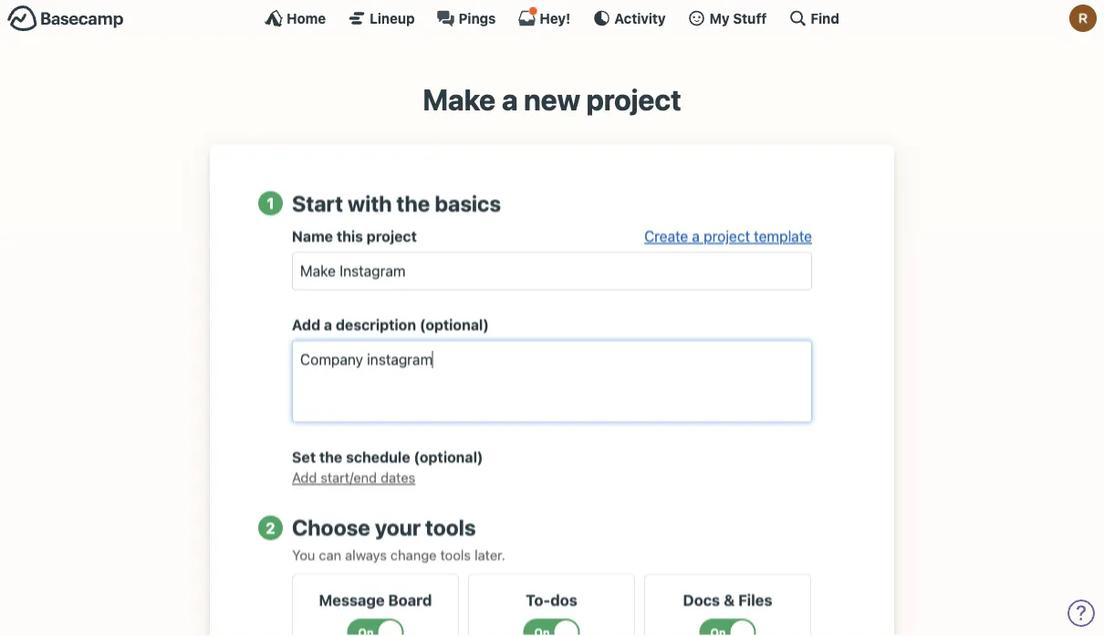 Task type: describe. For each thing, give the bounding box(es) containing it.
with
[[348, 190, 392, 216]]

to-
[[526, 591, 551, 609]]

1 horizontal spatial project
[[587, 82, 682, 117]]

1
[[267, 194, 274, 212]]

always
[[345, 547, 387, 563]]

set the schedule (optional) add start/end dates
[[292, 449, 483, 486]]

you
[[292, 547, 315, 563]]

the inside set the schedule (optional) add start/end dates
[[319, 449, 343, 466]]

(optional) for set the schedule (optional) add start/end dates
[[414, 449, 483, 466]]

1 add from the top
[[292, 317, 321, 334]]

choose your tools
[[292, 515, 476, 541]]

docs & files
[[683, 591, 773, 609]]

add inside set the schedule (optional) add start/end dates
[[292, 470, 317, 486]]

docs
[[683, 591, 721, 609]]

ruby image
[[1070, 5, 1097, 32]]

project for name this project
[[367, 228, 417, 245]]

dates
[[381, 470, 416, 486]]

dos
[[551, 591, 578, 609]]

add a description (optional)
[[292, 317, 489, 334]]

Name this project text field
[[292, 252, 813, 291]]

to-dos
[[526, 591, 578, 609]]

switch accounts image
[[7, 5, 124, 33]]

choose
[[292, 515, 371, 541]]

make
[[423, 82, 496, 117]]

hey! button
[[518, 6, 571, 27]]

&
[[724, 591, 735, 609]]

start
[[292, 190, 343, 216]]

message
[[319, 591, 385, 609]]

name
[[292, 228, 333, 245]]

my
[[710, 10, 730, 26]]

activity link
[[593, 9, 666, 27]]

0 vertical spatial the
[[397, 190, 430, 216]]



Task type: locate. For each thing, give the bounding box(es) containing it.
home
[[287, 10, 326, 26]]

(optional) for add a description (optional)
[[420, 317, 489, 334]]

find
[[811, 10, 840, 26]]

my stuff
[[710, 10, 767, 26]]

project for create a project template
[[704, 228, 751, 245]]

(optional) up the dates
[[414, 449, 483, 466]]

2 horizontal spatial a
[[692, 228, 700, 245]]

2 add from the top
[[292, 470, 317, 486]]

board
[[389, 591, 432, 609]]

a left "description"
[[324, 317, 332, 334]]

a left new
[[502, 82, 518, 117]]

1 vertical spatial a
[[692, 228, 700, 245]]

1 vertical spatial add
[[292, 470, 317, 486]]

create
[[645, 228, 689, 245]]

your
[[375, 515, 421, 541]]

2 horizontal spatial project
[[704, 228, 751, 245]]

tools left later.
[[441, 547, 471, 563]]

1 vertical spatial the
[[319, 449, 343, 466]]

1 vertical spatial tools
[[441, 547, 471, 563]]

project left template
[[704, 228, 751, 245]]

0 horizontal spatial a
[[324, 317, 332, 334]]

project down activity link
[[587, 82, 682, 117]]

1 horizontal spatial the
[[397, 190, 430, 216]]

0 vertical spatial add
[[292, 317, 321, 334]]

make a new project
[[423, 82, 682, 117]]

add
[[292, 317, 321, 334], [292, 470, 317, 486]]

start with the basics
[[292, 190, 501, 216]]

add down set
[[292, 470, 317, 486]]

project down the "start with the basics"
[[367, 228, 417, 245]]

description
[[336, 317, 416, 334]]

a for project
[[692, 228, 700, 245]]

0 horizontal spatial the
[[319, 449, 343, 466]]

a
[[502, 82, 518, 117], [692, 228, 700, 245], [324, 317, 332, 334]]

later.
[[475, 547, 506, 563]]

basics
[[435, 190, 501, 216]]

0 vertical spatial a
[[502, 82, 518, 117]]

pings
[[459, 10, 496, 26]]

change
[[391, 547, 437, 563]]

template
[[754, 228, 813, 245]]

Add a description (optional) text field
[[292, 341, 813, 423]]

1 horizontal spatial a
[[502, 82, 518, 117]]

1 vertical spatial (optional)
[[414, 449, 483, 466]]

2 vertical spatial a
[[324, 317, 332, 334]]

lineup link
[[348, 9, 415, 27]]

set
[[292, 449, 316, 466]]

main element
[[0, 0, 1105, 36]]

a for description
[[324, 317, 332, 334]]

a right create
[[692, 228, 700, 245]]

this
[[337, 228, 363, 245]]

2
[[266, 519, 275, 537]]

activity
[[615, 10, 666, 26]]

project
[[587, 82, 682, 117], [367, 228, 417, 245], [704, 228, 751, 245]]

new
[[524, 82, 581, 117]]

stuff
[[733, 10, 767, 26]]

0 horizontal spatial project
[[367, 228, 417, 245]]

name this project
[[292, 228, 417, 245]]

tools
[[425, 515, 476, 541], [441, 547, 471, 563]]

pings button
[[437, 9, 496, 27]]

my stuff button
[[688, 9, 767, 27]]

files
[[739, 591, 773, 609]]

the right set
[[319, 449, 343, 466]]

hey!
[[540, 10, 571, 26]]

the
[[397, 190, 430, 216], [319, 449, 343, 466]]

tools up the change
[[425, 515, 476, 541]]

(optional) right "description"
[[420, 317, 489, 334]]

add left "description"
[[292, 317, 321, 334]]

create a project template link
[[645, 228, 813, 245]]

add start/end dates link
[[292, 470, 416, 486]]

start/end
[[321, 470, 377, 486]]

find button
[[789, 9, 840, 27]]

message board
[[319, 591, 432, 609]]

0 vertical spatial tools
[[425, 515, 476, 541]]

lineup
[[370, 10, 415, 26]]

create a project template
[[645, 228, 813, 245]]

can
[[319, 547, 342, 563]]

0 vertical spatial (optional)
[[420, 317, 489, 334]]

the right with in the left of the page
[[397, 190, 430, 216]]

a for new
[[502, 82, 518, 117]]

home link
[[265, 9, 326, 27]]

(optional)
[[420, 317, 489, 334], [414, 449, 483, 466]]

(optional) inside set the schedule (optional) add start/end dates
[[414, 449, 483, 466]]

schedule
[[346, 449, 410, 466]]

you can always change tools later.
[[292, 547, 506, 563]]



Task type: vqa. For each thing, say whether or not it's contained in the screenshot.
leftmost Terry Turtle image
no



